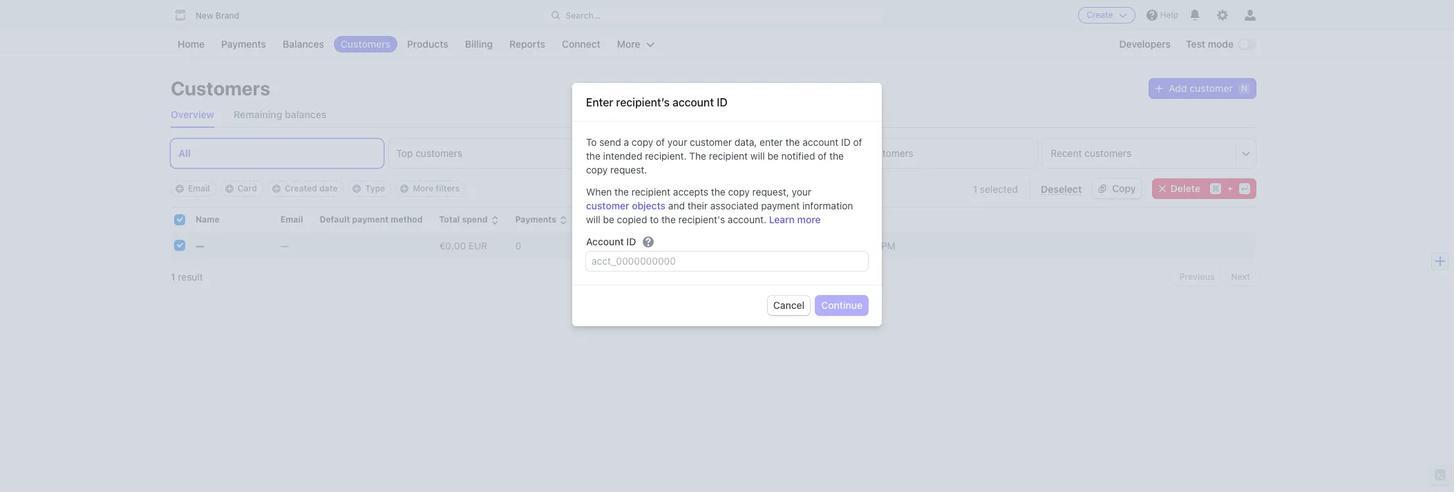 Task type: describe. For each thing, give the bounding box(es) containing it.
total spend
[[439, 214, 488, 225]]

the right notified
[[829, 150, 844, 162]]

id inside to send a copy of your customer data, enter the account id of the intended recipient. the recipient will be notified of the copy request.
[[841, 136, 851, 148]]

your inside "when the recipient accepts the copy request, your customer objects"
[[792, 186, 811, 198]]

refunds
[[584, 214, 619, 225]]

remaining balances
[[234, 109, 327, 120]]

be inside and their associated payment information will be copied to the recipient's account.
[[603, 214, 614, 225]]

be inside to send a copy of your customer data, enter the account id of the intended recipient. the recipient will be notified of the copy request.
[[767, 150, 779, 162]]

copy
[[1112, 182, 1136, 194]]

the up and their associated payment information will be copied to the recipient's account. at top
[[711, 186, 726, 198]]

copy inside "when the recipient accepts the copy request, your customer objects"
[[728, 186, 750, 198]]

the inside and their associated payment information will be copied to the recipient's account.
[[661, 214, 676, 225]]

pm
[[881, 240, 896, 251]]

0 horizontal spatial of
[[656, 136, 665, 148]]

will inside and their associated payment information will be copied to the recipient's account.
[[586, 214, 600, 225]]

customers inside "link"
[[660, 147, 707, 159]]

more for more filters
[[413, 183, 434, 194]]

new brand
[[196, 10, 239, 21]]

1 €0.00 eur from the left
[[439, 240, 487, 251]]

0 vertical spatial id
[[717, 96, 728, 109]]

the down to
[[586, 150, 601, 162]]

payment for default payment method
[[352, 214, 389, 225]]

data,
[[735, 136, 757, 148]]

learn more button
[[769, 213, 821, 227]]

selected
[[980, 183, 1018, 195]]

billing link
[[458, 36, 500, 53]]

2 horizontal spatial of
[[853, 136, 862, 148]]

type
[[365, 183, 385, 194]]

created for created
[[822, 214, 855, 225]]

intended
[[603, 150, 642, 162]]

recipient inside to send a copy of your customer data, enter the account id of the intended recipient. the recipient will be notified of the copy request.
[[709, 150, 748, 162]]

customers for recent customers
[[1085, 147, 1132, 159]]

tab list containing overview
[[171, 102, 1256, 128]]

information
[[802, 200, 853, 211]]

0 vertical spatial account
[[673, 96, 714, 109]]

oct 17, 7:21 pm link
[[822, 234, 1256, 257]]

toolbar containing email
[[171, 180, 466, 197]]

name
[[196, 214, 220, 225]]

test mode
[[1186, 38, 1234, 50]]

products link
[[400, 36, 455, 53]]

recipient's
[[678, 214, 725, 225]]

Search… search field
[[543, 7, 883, 24]]

1 horizontal spatial copy
[[632, 136, 653, 148]]

will inside to send a copy of your customer data, enter the account id of the intended recipient. the recipient will be notified of the copy request.
[[751, 150, 765, 162]]

repeat customers link
[[825, 139, 1038, 168]]

+
[[1228, 183, 1233, 194]]

developers
[[1119, 38, 1171, 50]]

add created date image
[[272, 185, 281, 193]]

€0.00 for third the €0.00 eur link from the right
[[439, 240, 466, 251]]

billing
[[465, 38, 493, 50]]

copy button
[[1093, 179, 1142, 198]]

new
[[196, 10, 213, 21]]

1 vertical spatial email
[[280, 214, 303, 225]]

time
[[638, 147, 658, 159]]

their
[[688, 200, 708, 211]]

date
[[319, 183, 338, 194]]

payment for last payment
[[758, 214, 794, 225]]

add customer
[[1169, 82, 1233, 94]]

add email image
[[176, 185, 184, 193]]

last payment
[[738, 214, 794, 225]]

account id
[[586, 236, 636, 247]]

more button
[[610, 36, 661, 53]]

home link
[[171, 36, 212, 53]]

first-
[[615, 147, 638, 159]]

2 vertical spatial id
[[626, 236, 636, 247]]

test
[[1186, 38, 1205, 50]]

3 €0.00 eur link from the left
[[649, 234, 738, 257]]

to
[[650, 214, 659, 225]]

enter
[[760, 136, 783, 148]]

0
[[515, 240, 521, 251]]

default
[[320, 214, 350, 225]]

continue
[[821, 299, 863, 311]]

recipient inside "when the recipient accepts the copy request, your customer objects"
[[632, 186, 671, 198]]

balances link
[[276, 36, 331, 53]]

add
[[1169, 82, 1187, 94]]

3 €0.00 eur from the left
[[649, 240, 697, 251]]

notified
[[781, 150, 815, 162]]

eur for 1st the €0.00 eur link from the right
[[678, 240, 697, 251]]

spend
[[462, 214, 488, 225]]

and
[[668, 200, 685, 211]]

remaining
[[234, 109, 282, 120]]

tab list containing all
[[171, 139, 1256, 168]]

request.
[[610, 164, 647, 176]]

payment inside and their associated payment information will be copied to the recipient's account.
[[761, 200, 800, 211]]

the
[[689, 150, 706, 162]]

recipient.
[[645, 150, 687, 162]]

2 €0.00 eur link from the left
[[584, 234, 649, 257]]

customers for top customers
[[416, 147, 462, 159]]

add card image
[[225, 185, 233, 193]]

learn
[[769, 214, 795, 225]]

1 — from the left
[[196, 240, 204, 251]]

oct
[[822, 240, 838, 251]]

⌘
[[1212, 183, 1220, 194]]

method
[[391, 214, 423, 225]]

top
[[396, 147, 413, 159]]

request,
[[752, 186, 789, 198]]

top customers link
[[389, 139, 601, 168]]

0 horizontal spatial email
[[188, 183, 210, 194]]

created for created date
[[285, 183, 317, 194]]

2 — link from the left
[[280, 234, 320, 257]]

create
[[1087, 10, 1113, 20]]

2 horizontal spatial customer
[[1190, 82, 1233, 94]]

n
[[1241, 83, 1248, 93]]

1 — link from the left
[[196, 234, 236, 257]]

customer inside to send a copy of your customer data, enter the account id of the intended recipient. the recipient will be notified of the copy request.
[[690, 136, 732, 148]]

remaining balances link
[[234, 102, 327, 127]]



Task type: vqa. For each thing, say whether or not it's contained in the screenshot.
the leftmost — Link
yes



Task type: locate. For each thing, give the bounding box(es) containing it.
copy up associated
[[728, 186, 750, 198]]

payment down request,
[[758, 214, 794, 225]]

0 horizontal spatial id
[[626, 236, 636, 247]]

1 vertical spatial created
[[822, 214, 855, 225]]

0 link
[[515, 234, 584, 257]]

0 horizontal spatial account
[[673, 96, 714, 109]]

1 left result
[[171, 271, 175, 283]]

oct 17, 7:21 pm
[[822, 240, 896, 251]]

customers for repeat customers
[[867, 147, 914, 159]]

1 vertical spatial 1
[[171, 271, 175, 283]]

recipient up objects in the top of the page
[[632, 186, 671, 198]]

customers
[[416, 147, 462, 159], [660, 147, 707, 159], [867, 147, 914, 159], [1085, 147, 1132, 159]]

1 selected
[[973, 183, 1018, 195]]

connect
[[562, 38, 601, 50]]

brand
[[216, 10, 239, 21]]

0 horizontal spatial €0.00
[[439, 240, 466, 251]]

copy
[[632, 136, 653, 148], [586, 164, 608, 176], [728, 186, 750, 198]]

1 vertical spatial account
[[803, 136, 839, 148]]

1 horizontal spatial €0.00 eur
[[584, 240, 632, 251]]

customers link
[[334, 36, 397, 53]]

recent customers
[[1051, 147, 1132, 159]]

2 €0.00 eur from the left
[[584, 240, 632, 251]]

1 horizontal spatial —
[[280, 240, 289, 251]]

new brand button
[[171, 6, 253, 25]]

1 horizontal spatial customers
[[341, 38, 390, 50]]

17,
[[840, 240, 855, 251]]

customer left n
[[1190, 82, 1233, 94]]

1 horizontal spatial account
[[803, 136, 839, 148]]

↵
[[1241, 184, 1249, 194]]

toolbar
[[171, 180, 466, 197]]

0 vertical spatial svg image
[[1155, 84, 1163, 93]]

€0.00 for second the €0.00 eur link
[[584, 240, 611, 251]]

eur
[[469, 240, 487, 251], [613, 240, 632, 251], [678, 240, 697, 251]]

2 customers from the left
[[660, 147, 707, 159]]

your inside to send a copy of your customer data, enter the account id of the intended recipient. the recipient will be notified of the copy request.
[[668, 136, 687, 148]]

add more filters image
[[400, 185, 409, 193]]

€0.00 eur link
[[439, 234, 515, 257], [584, 234, 649, 257], [649, 234, 738, 257]]

1 horizontal spatial more
[[617, 38, 640, 50]]

1 horizontal spatial eur
[[613, 240, 632, 251]]

— link down default
[[280, 234, 320, 257]]

1 vertical spatial payments
[[515, 214, 556, 225]]

3 customers from the left
[[867, 147, 914, 159]]

2 vertical spatial copy
[[728, 186, 750, 198]]

more inside button
[[617, 38, 640, 50]]

overview link
[[171, 102, 214, 127]]

eur for third the €0.00 eur link from the right
[[469, 240, 487, 251]]

customers right "repeat"
[[867, 147, 914, 159]]

balances
[[283, 38, 324, 50]]

when
[[586, 186, 612, 198]]

2 horizontal spatial €0.00 eur
[[649, 240, 697, 251]]

0 vertical spatial email
[[188, 183, 210, 194]]

id up first-time customers "link" in the top of the page
[[717, 96, 728, 109]]

account right 'recipient's'
[[673, 96, 714, 109]]

0 horizontal spatial payments
[[221, 38, 266, 50]]

recipient down data,
[[709, 150, 748, 162]]

1 vertical spatial recipient
[[632, 186, 671, 198]]

payments down the brand
[[221, 38, 266, 50]]

2 horizontal spatial id
[[841, 136, 851, 148]]

1 horizontal spatial email
[[280, 214, 303, 225]]

customers up overview
[[171, 77, 270, 100]]

1 vertical spatial svg image
[[1098, 185, 1107, 193]]

— down add created date image
[[280, 240, 289, 251]]

— right select item option
[[196, 240, 204, 251]]

default payment method
[[320, 214, 423, 225]]

reports link
[[502, 36, 552, 53]]

0 horizontal spatial more
[[413, 183, 434, 194]]

1 vertical spatial customers
[[171, 77, 270, 100]]

1 vertical spatial copy
[[586, 164, 608, 176]]

1 horizontal spatial be
[[767, 150, 779, 162]]

payment up learn
[[761, 200, 800, 211]]

repeat
[[833, 147, 864, 159]]

1 left selected
[[973, 183, 977, 195]]

objects
[[632, 200, 666, 211]]

email down add created date image
[[280, 214, 303, 225]]

account.
[[728, 214, 766, 225]]

1 horizontal spatial svg image
[[1155, 84, 1163, 93]]

recipient's
[[616, 96, 670, 109]]

0 vertical spatial copy
[[632, 136, 653, 148]]

0 vertical spatial customer
[[1190, 82, 1233, 94]]

create button
[[1078, 7, 1135, 23]]

filters
[[436, 183, 460, 194]]

customer up the
[[690, 136, 732, 148]]

id down copied
[[626, 236, 636, 247]]

1 eur from the left
[[469, 240, 487, 251]]

1 horizontal spatial id
[[717, 96, 728, 109]]

products
[[407, 38, 448, 50]]

2 horizontal spatial eur
[[678, 240, 697, 251]]

0 vertical spatial 1
[[973, 183, 977, 195]]

svg image
[[1155, 84, 1163, 93], [1098, 185, 1107, 193]]

first-time customers
[[615, 147, 707, 159]]

open overflow menu image
[[1242, 149, 1250, 157]]

accepts
[[673, 186, 708, 198]]

dispute losses
[[649, 214, 710, 225]]

1 horizontal spatial your
[[792, 186, 811, 198]]

1 for 1 selected
[[973, 183, 977, 195]]

customer
[[1190, 82, 1233, 94], [690, 136, 732, 148], [586, 200, 629, 211]]

0 horizontal spatial your
[[668, 136, 687, 148]]

be down enter
[[767, 150, 779, 162]]

€0.00 for 1st the €0.00 eur link from the right
[[649, 240, 676, 251]]

1 horizontal spatial €0.00
[[584, 240, 611, 251]]

1 horizontal spatial 1
[[973, 183, 977, 195]]

0 horizontal spatial eur
[[469, 240, 487, 251]]

1 for 1 result
[[171, 271, 175, 283]]

0 vertical spatial will
[[751, 150, 765, 162]]

will up "account"
[[586, 214, 600, 225]]

0 horizontal spatial 1
[[171, 271, 175, 283]]

Deselect All checkbox
[[175, 215, 185, 225]]

previous button
[[1174, 269, 1220, 285]]

2 tab list from the top
[[171, 139, 1256, 168]]

the right to
[[661, 214, 676, 225]]

customer up refunds
[[586, 200, 629, 211]]

of
[[656, 136, 665, 148], [853, 136, 862, 148], [818, 150, 827, 162]]

1 vertical spatial be
[[603, 214, 614, 225]]

mode
[[1208, 38, 1234, 50]]

€0.00
[[439, 240, 466, 251], [584, 240, 611, 251], [649, 240, 676, 251]]

next
[[1231, 272, 1250, 282]]

0 horizontal spatial will
[[586, 214, 600, 225]]

id up information
[[841, 136, 851, 148]]

enter recipient's account id
[[586, 96, 728, 109]]

1 horizontal spatial customer
[[690, 136, 732, 148]]

recent customers link
[[1043, 139, 1236, 168]]

2 — from the left
[[280, 240, 289, 251]]

svg image left copy
[[1098, 185, 1107, 193]]

be down 'customer objects' button
[[603, 214, 614, 225]]

0 horizontal spatial recipient
[[632, 186, 671, 198]]

0 horizontal spatial customers
[[171, 77, 270, 100]]

1
[[973, 183, 977, 195], [171, 271, 175, 283]]

copied
[[617, 214, 647, 225]]

account inside to send a copy of your customer data, enter the account id of the intended recipient. the recipient will be notified of the copy request.
[[803, 136, 839, 148]]

€0.00 eur down dispute losses at the left top of page
[[649, 240, 697, 251]]

0 horizontal spatial svg image
[[1098, 185, 1107, 193]]

dispute
[[649, 214, 681, 225]]

1 vertical spatial more
[[413, 183, 434, 194]]

total
[[439, 214, 460, 225]]

account
[[586, 236, 624, 247]]

associated
[[710, 200, 759, 211]]

payment
[[761, 200, 800, 211], [352, 214, 389, 225], [758, 214, 794, 225]]

email right add email icon
[[188, 183, 210, 194]]

0 horizontal spatial — link
[[196, 234, 236, 257]]

2 vertical spatial customer
[[586, 200, 629, 211]]

1 customers from the left
[[416, 147, 462, 159]]

1 vertical spatial will
[[586, 214, 600, 225]]

€0.00 eur down total spend
[[439, 240, 487, 251]]

to
[[586, 136, 597, 148]]

all link
[[171, 139, 383, 168]]

0 vertical spatial created
[[285, 183, 317, 194]]

2 eur from the left
[[613, 240, 632, 251]]

more right connect
[[617, 38, 640, 50]]

delete
[[1171, 182, 1201, 194]]

0 vertical spatial your
[[668, 136, 687, 148]]

1 horizontal spatial will
[[751, 150, 765, 162]]

0 horizontal spatial copy
[[586, 164, 608, 176]]

0 vertical spatial customers
[[341, 38, 390, 50]]

home
[[178, 38, 205, 50]]

€0.00 eur link down spend
[[439, 234, 515, 257]]

more
[[797, 214, 821, 225]]

1 vertical spatial id
[[841, 136, 851, 148]]

customer objects button
[[586, 199, 666, 213]]

tab list up accepts
[[171, 139, 1256, 168]]

will
[[751, 150, 765, 162], [586, 214, 600, 225]]

€0.00 down refunds
[[584, 240, 611, 251]]

customer inside "when the recipient accepts the copy request, your customer objects"
[[586, 200, 629, 211]]

1 vertical spatial customer
[[690, 136, 732, 148]]

1 €0.00 from the left
[[439, 240, 466, 251]]

balances
[[285, 109, 327, 120]]

1 vertical spatial your
[[792, 186, 811, 198]]

1 horizontal spatial created
[[822, 214, 855, 225]]

created date
[[285, 183, 338, 194]]

copy right a
[[632, 136, 653, 148]]

1 vertical spatial tab list
[[171, 139, 1256, 168]]

will down data,
[[751, 150, 765, 162]]

— link down name
[[196, 234, 236, 257]]

created right add created date image
[[285, 183, 317, 194]]

tab list up first-time customers "link" in the top of the page
[[171, 102, 1256, 128]]

0 horizontal spatial created
[[285, 183, 317, 194]]

1 horizontal spatial payments
[[515, 214, 556, 225]]

0 vertical spatial payments
[[221, 38, 266, 50]]

customers right the top
[[416, 147, 462, 159]]

cancel
[[773, 299, 805, 311]]

more right add more filters icon at top left
[[413, 183, 434, 194]]

€0.00 eur down refunds
[[584, 240, 632, 251]]

0 vertical spatial recipient
[[709, 150, 748, 162]]

result
[[178, 271, 203, 283]]

2 €0.00 from the left
[[584, 240, 611, 251]]

search…
[[566, 10, 601, 20]]

0 vertical spatial be
[[767, 150, 779, 162]]

2 horizontal spatial copy
[[728, 186, 750, 198]]

more for more
[[617, 38, 640, 50]]

recipient
[[709, 150, 748, 162], [632, 186, 671, 198]]

€0.00 down dispute
[[649, 240, 676, 251]]

0 horizontal spatial —
[[196, 240, 204, 251]]

0 horizontal spatial customer
[[586, 200, 629, 211]]

3 €0.00 from the left
[[649, 240, 676, 251]]

2 horizontal spatial €0.00
[[649, 240, 676, 251]]

€0.00 eur link down refunds
[[584, 234, 649, 257]]

4 customers from the left
[[1085, 147, 1132, 159]]

copy up when
[[586, 164, 608, 176]]

1 horizontal spatial recipient
[[709, 150, 748, 162]]

Select Item checkbox
[[175, 241, 185, 250]]

0 vertical spatial tab list
[[171, 102, 1256, 128]]

payments up the 0 "link"
[[515, 214, 556, 225]]

1 €0.00 eur link from the left
[[439, 234, 515, 257]]

tab list
[[171, 102, 1256, 128], [171, 139, 1256, 168]]

recent
[[1051, 147, 1082, 159]]

customers right time
[[660, 147, 707, 159]]

3 eur from the left
[[678, 240, 697, 251]]

created down information
[[822, 214, 855, 225]]

acct_0000000000 text field
[[586, 252, 868, 271]]

0 vertical spatial more
[[617, 38, 640, 50]]

cancel button
[[768, 296, 810, 315]]

the up notified
[[786, 136, 800, 148]]

svg image inside copy button
[[1098, 185, 1107, 193]]

reports
[[509, 38, 545, 50]]

1 horizontal spatial of
[[818, 150, 827, 162]]

all
[[178, 147, 191, 159]]

deselect
[[1041, 183, 1082, 195]]

eur down copied
[[613, 240, 632, 251]]

first-time customers link
[[607, 139, 820, 168]]

eur for second the €0.00 eur link
[[613, 240, 632, 251]]

7:21
[[858, 240, 879, 251]]

customers up copy button
[[1085, 147, 1132, 159]]

payment down "type"
[[352, 214, 389, 225]]

eur down spend
[[469, 240, 487, 251]]

your up recipient. at the top left
[[668, 136, 687, 148]]

0 horizontal spatial be
[[603, 214, 614, 225]]

the up 'customer objects' button
[[615, 186, 629, 198]]

0 horizontal spatial €0.00 eur
[[439, 240, 487, 251]]

eur down dispute losses at the left top of page
[[678, 240, 697, 251]]

€0.00 eur link down losses
[[649, 234, 738, 257]]

customers left products
[[341, 38, 390, 50]]

when the recipient accepts the copy request, your customer objects
[[586, 186, 811, 211]]

last
[[738, 214, 755, 225]]

learn more
[[769, 214, 821, 225]]

developers link
[[1112, 36, 1178, 53]]

your up learn more on the top
[[792, 186, 811, 198]]

svg image left add in the top of the page
[[1155, 84, 1163, 93]]

1 tab list from the top
[[171, 102, 1256, 128]]

add type image
[[353, 185, 361, 193]]

account up notified
[[803, 136, 839, 148]]

€0.00 down total
[[439, 240, 466, 251]]

1 horizontal spatial — link
[[280, 234, 320, 257]]



